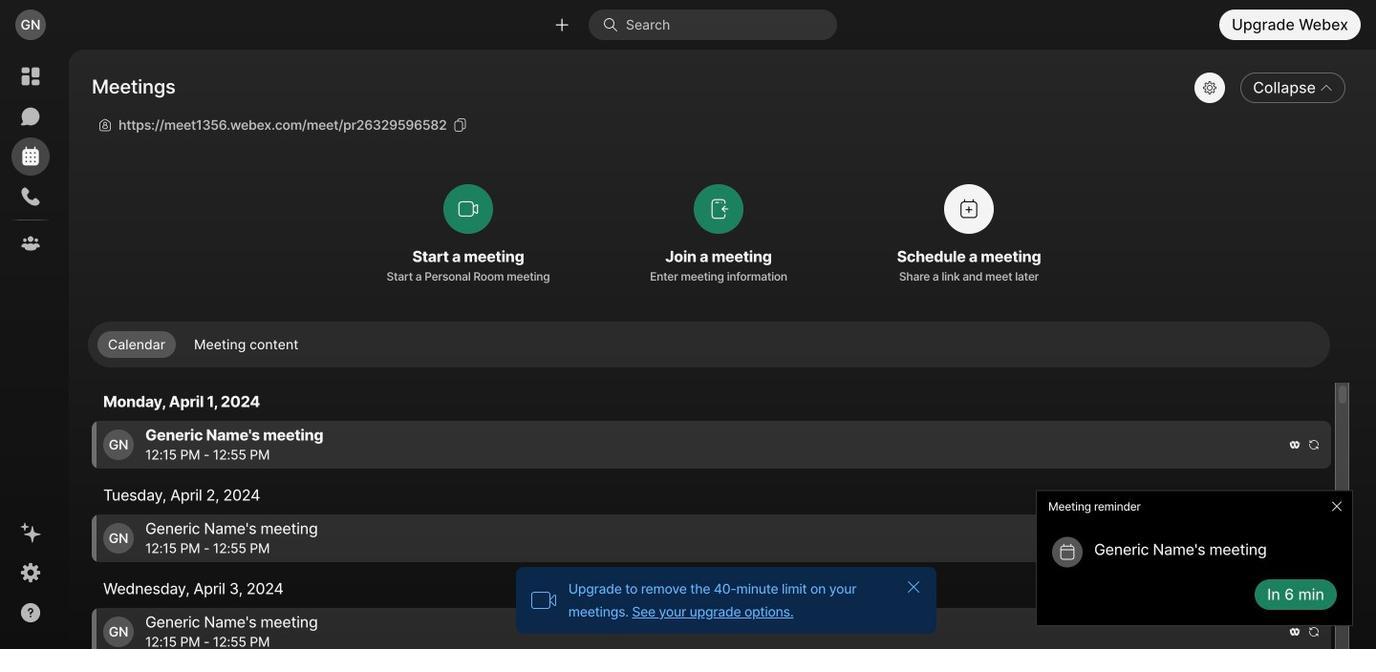 Task type: vqa. For each thing, say whether or not it's contained in the screenshot.
alert
yes



Task type: describe. For each thing, give the bounding box(es) containing it.
cancel_16 image
[[906, 580, 921, 595]]

april 3, 2024 12:15 pm to 12:55 pm generic name's meeting recurring meeting,  generic name list item
[[92, 609, 1331, 650]]

webex tab list
[[11, 57, 50, 263]]

camera_28 image
[[530, 588, 557, 615]]



Task type: locate. For each thing, give the bounding box(es) containing it.
navigation
[[0, 50, 61, 650]]

april 1, 2024 12:15 pm to 12:55 pm generic name's meeting recurring meeting,  generic name list item
[[92, 422, 1331, 469]]

alert
[[1028, 483, 1361, 635]]

april 2, 2024 12:15 pm to 12:55 pm generic name's meeting recurring meeting,  generic name list item
[[92, 515, 1331, 563]]



